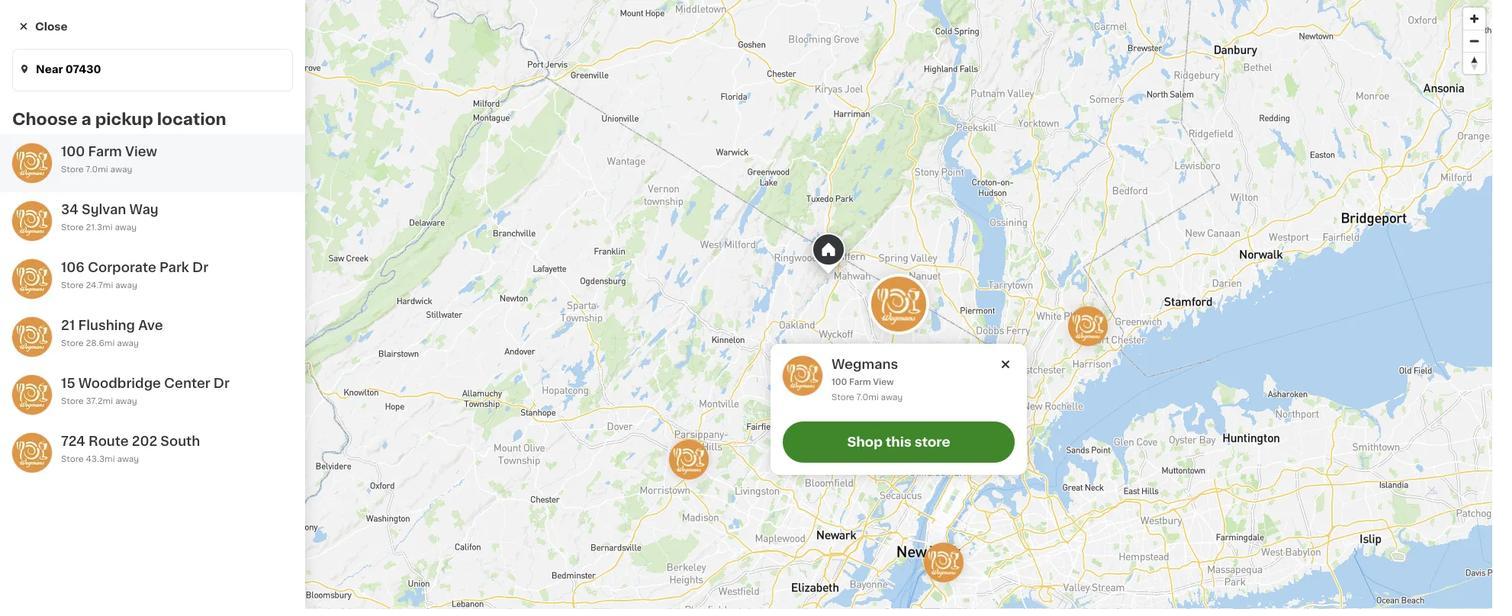 Task type: vqa. For each thing, say whether or not it's contained in the screenshot.
the rightmost Fresh Fruits link
yes



Task type: describe. For each thing, give the bounding box(es) containing it.
recipes link
[[9, 405, 185, 434]]

1 add button from the left
[[331, 408, 390, 435]]

organic inside "wegmans organic bagged"
[[997, 597, 1040, 608]]

add button for 7
[[1044, 408, 1103, 435]]

organic blueberries, family
[[585, 597, 737, 610]]

each
[[798, 576, 829, 588]]

wegmans for wegmans organic bagged
[[941, 597, 995, 608]]

0 button
[[1413, 66, 1475, 102]]

pickup inside region
[[95, 111, 153, 127]]

37.2mi
[[86, 397, 113, 406]]

corporate
[[88, 261, 156, 274]]

higher
[[35, 223, 64, 232]]

lists link
[[9, 350, 185, 380]]

zoom in image
[[1464, 8, 1486, 30]]

202
[[132, 435, 157, 448]]

close button
[[12, 12, 74, 43]]

wegmans logo image inside wegmans 100 farm view dialog dialog
[[783, 356, 823, 396]]

free
[[1015, 22, 1038, 33]]

$ 5 19
[[1122, 577, 1150, 593]]

shop this store
[[848, 436, 951, 449]]

prices
[[124, 223, 151, 232]]

store inside 34 sylvan way store 21.3mi away
[[61, 223, 84, 232]]

add for wegmans organic bagged
[[1073, 416, 1095, 427]]

pickup at 100 farm view button
[[1079, 63, 1246, 105]]

store inside 15 woodbridge center dr store 37.2mi away
[[61, 397, 84, 406]]

order!
[[900, 21, 940, 34]]

reset bearing to north image
[[1464, 53, 1486, 74]]

pickup for pickup at 100 farm view
[[1104, 78, 1144, 89]]

produce link
[[9, 434, 185, 463]]

away inside 100 farm view store 7.0mi away
[[110, 165, 132, 174]]

on
[[738, 21, 755, 34]]

wegmans organic bagged
[[941, 597, 1085, 610]]

shop link
[[9, 289, 185, 319]]

15 woodbridge center dr store 37.2mi away
[[61, 377, 230, 406]]

view more
[[1395, 364, 1453, 375]]

wegmans sugar bee apples
[[763, 597, 914, 608]]

pickup locations list region
[[0, 0, 305, 610]]

higher than in-store prices link
[[35, 221, 160, 234]]

map region
[[305, 0, 1494, 610]]

park
[[159, 261, 189, 274]]

wegmans for wegmans sugar bee apples
[[763, 597, 817, 608]]

away inside 34 sylvan way store 21.3mi away
[[115, 223, 137, 232]]

shoppers
[[54, 254, 96, 262]]

13
[[594, 577, 612, 593]]

store inside 106 corporate park dr store 24.7mi away
[[61, 281, 84, 290]]

bee
[[853, 597, 874, 608]]

$ for 5
[[1122, 578, 1128, 586]]

route
[[89, 435, 129, 448]]

$ for 13
[[588, 578, 594, 586]]

way
[[129, 203, 159, 216]]

100% satisfaction guarantee
[[39, 239, 162, 247]]

blueberries
[[1297, 597, 1359, 608]]

shop this store button
[[783, 422, 1015, 463]]

7
[[950, 577, 960, 593]]

away inside 724 route 202 south store 43.3mi away
[[117, 455, 139, 464]]

satisfaction
[[64, 239, 115, 247]]

family for 4
[[513, 597, 552, 608]]

to
[[120, 254, 129, 262]]

28.6mi
[[86, 339, 115, 348]]

0 vertical spatial pickup
[[851, 21, 896, 34]]

wegmans for wegmans 100 farm view store 7.0mi away
[[832, 358, 899, 371]]

close
[[35, 21, 68, 32]]

1 horizontal spatial fresh
[[229, 361, 276, 377]]

earn
[[603, 21, 633, 34]]

choose
[[12, 111, 78, 127]]

higher than in-store prices
[[35, 223, 151, 232]]

view more link
[[1395, 362, 1463, 377]]

106
[[61, 261, 85, 274]]

produce inside 'link'
[[18, 443, 65, 453]]

avocados,
[[407, 597, 463, 608]]

flushing
[[78, 319, 135, 332]]

each (est.)
[[798, 576, 864, 588]]

organic inside organic blueberries, family
[[585, 597, 628, 608]]

add button for 5
[[1222, 408, 1281, 435]]

43.3mi
[[86, 455, 115, 464]]

ready by 11:20am link
[[1265, 75, 1395, 93]]

store inside 100 farm view store 7.0mi away
[[61, 165, 84, 174]]

store inside "link"
[[99, 223, 122, 232]]

1 horizontal spatial fresh fruits link
[[229, 360, 329, 379]]

avocados, bagged, family
[[407, 597, 552, 610]]

farm inside 100 farm view store 7.0mi away
[[88, 145, 122, 158]]

sugar
[[819, 597, 850, 608]]

wegmans 100 farm view dialog dialog
[[771, 344, 1027, 476]]

location
[[157, 111, 226, 127]]

it
[[67, 329, 75, 340]]

in-
[[88, 223, 99, 232]]

this
[[886, 436, 912, 449]]

$ 7 49
[[944, 577, 973, 593]]

7.0mi inside 'wegmans 100 farm view store 7.0mi away'
[[857, 393, 879, 402]]

choose a pickup location element
[[0, 134, 305, 482]]

$ for 7
[[944, 578, 950, 586]]

club
[[98, 254, 118, 262]]

shop for shop
[[43, 298, 71, 309]]

7.0mi inside 100 farm view store 7.0mi away
[[86, 165, 108, 174]]

choose a pickup location
[[12, 111, 226, 127]]

bagged for 5
[[1224, 597, 1266, 608]]

buy
[[43, 329, 64, 340]]

product group containing add
[[229, 403, 395, 610]]

100 inside 100 farm view store 7.0mi away
[[61, 145, 85, 158]]

buy it again
[[43, 329, 107, 340]]

organic inside button
[[229, 597, 272, 608]]

family for 13
[[697, 597, 737, 608]]

view left more
[[1395, 364, 1421, 375]]

try free
[[995, 22, 1038, 33]]

pickup at 100 farm view
[[1104, 78, 1246, 89]]

product group containing 8
[[1297, 403, 1463, 610]]

away inside 15 woodbridge center dr store 37.2mi away
[[115, 397, 137, 406]]

1
[[772, 577, 779, 593]]

$ for 1
[[766, 578, 772, 586]]

add for organic blueberries, family
[[716, 416, 739, 427]]

100 inside popup button
[[1161, 78, 1183, 89]]

farm inside popup button
[[1185, 78, 1215, 89]]

21 flushing ave store 28.6mi away
[[61, 319, 163, 348]]

ready
[[1289, 78, 1327, 89]]

$ for 4
[[410, 578, 416, 586]]

21.3mi
[[86, 223, 113, 232]]

wegmans link
[[64, 133, 131, 218]]



Task type: locate. For each thing, give the bounding box(es) containing it.
6 add button from the left
[[1222, 408, 1281, 435]]

100 farm view store 7.0mi away
[[61, 145, 157, 174]]

away down flushing
[[117, 339, 139, 348]]

wegmans inside 'wegmans 100 farm view store 7.0mi away'
[[832, 358, 899, 371]]

fresh right center
[[229, 361, 276, 377]]

34
[[61, 203, 79, 216]]

sylvan
[[82, 203, 126, 216]]

view up "this"
[[873, 378, 894, 387]]

shop left "this"
[[848, 436, 883, 449]]

8
[[1306, 577, 1317, 593]]

0 vertical spatial 7.0mi
[[86, 165, 108, 174]]

1 vertical spatial 100
[[61, 145, 85, 158]]

3 product group from the left
[[585, 403, 751, 610]]

4
[[416, 577, 427, 593]]

2 family from the left
[[513, 597, 552, 608]]

view inside 'wegmans 100 farm view store 7.0mi away'
[[873, 378, 894, 387]]

pickup left 'at'
[[1104, 78, 1144, 89]]

2 $ from the left
[[944, 578, 950, 586]]

add
[[34, 254, 52, 262], [360, 416, 383, 427], [538, 416, 561, 427], [716, 416, 739, 427], [895, 416, 917, 427], [1073, 416, 1095, 427], [1251, 416, 1273, 427], [1429, 416, 1451, 427]]

0 horizontal spatial pickup
[[1009, 79, 1047, 89]]

48
[[780, 578, 792, 586]]

0 vertical spatial 100
[[1161, 78, 1183, 89]]

dr right park
[[192, 261, 208, 274]]

store down 15
[[61, 397, 84, 406]]

save
[[131, 254, 151, 262]]

1 horizontal spatial fruits
[[280, 361, 329, 377]]

lemons,
[[1175, 597, 1221, 608]]

1 horizontal spatial 7.0mi
[[857, 393, 879, 402]]

4 $ from the left
[[766, 578, 772, 586]]

product group containing 4
[[407, 403, 573, 610]]

center
[[164, 377, 210, 390]]

product group containing 1
[[763, 403, 929, 610]]

add shoppers club to save link
[[34, 252, 160, 264]]

11:20am
[[1348, 78, 1395, 89]]

1 vertical spatial fruits
[[60, 472, 90, 482]]

pickup button
[[971, 69, 1061, 99]]

away inside 21 flushing ave store 28.6mi away
[[117, 339, 139, 348]]

5%
[[636, 21, 656, 34]]

away down woodbridge
[[115, 397, 137, 406]]

1 horizontal spatial 100
[[832, 378, 847, 387]]

farm right 'at'
[[1185, 78, 1215, 89]]

away inside 'wegmans 100 farm view store 7.0mi away'
[[881, 393, 903, 402]]

wegmans inside "wegmans organic bagged"
[[941, 597, 995, 608]]

organic strawberries
[[229, 597, 342, 608]]

away up "this"
[[881, 393, 903, 402]]

farm inside 'wegmans 100 farm view store 7.0mi away'
[[850, 378, 871, 387]]

0 vertical spatial produce
[[229, 134, 328, 156]]

24.7mi
[[86, 281, 113, 290]]

south
[[161, 435, 200, 448]]

$ left 09
[[1300, 578, 1306, 586]]

0 vertical spatial shop
[[43, 298, 71, 309]]

1 vertical spatial shop
[[848, 436, 883, 449]]

dr
[[192, 261, 208, 274], [214, 377, 230, 390]]

bagged for 7
[[1043, 597, 1085, 608]]

21
[[61, 319, 75, 332]]

store down 34
[[61, 223, 84, 232]]

1 horizontal spatial farm
[[850, 378, 871, 387]]

0 horizontal spatial dr
[[192, 261, 208, 274]]

59
[[429, 578, 440, 586]]

a
[[81, 111, 91, 127]]

$ left 19
[[1122, 578, 1128, 586]]

away down corporate
[[115, 281, 137, 290]]

dr for 106 corporate park dr
[[192, 261, 208, 274]]

shop up the 21
[[43, 298, 71, 309]]

fresh fruits
[[229, 361, 329, 377], [27, 472, 90, 482]]

0 horizontal spatial produce
[[18, 443, 65, 453]]

100%
[[39, 239, 62, 247]]

1 product group from the left
[[229, 403, 395, 610]]

wegmans for wegmans lemons, bagged
[[1119, 597, 1173, 608]]

farm up shop this store button
[[850, 378, 871, 387]]

0 horizontal spatial family
[[513, 597, 552, 608]]

away inside 106 corporate park dr store 24.7mi away
[[115, 281, 137, 290]]

1 horizontal spatial produce
[[229, 134, 328, 156]]

0 vertical spatial dr
[[192, 261, 208, 274]]

blueberries,
[[631, 597, 695, 608]]

724 route 202 south store 43.3mi away
[[61, 435, 200, 464]]

buy it again link
[[9, 319, 185, 350]]

again
[[77, 329, 107, 340]]

100 inside 'wegmans 100 farm view store 7.0mi away'
[[832, 378, 847, 387]]

pickup left order!
[[851, 21, 896, 34]]

shop for shop this store
[[848, 436, 883, 449]]

0 horizontal spatial bagged
[[1043, 597, 1085, 608]]

1 horizontal spatial family
[[697, 597, 737, 608]]

add button for 4
[[509, 408, 568, 435]]

0 vertical spatial fresh fruits link
[[229, 360, 329, 379]]

lists
[[43, 360, 69, 370]]

pickup down free
[[1009, 79, 1047, 89]]

$ left 59
[[410, 578, 416, 586]]

0 horizontal spatial shop
[[43, 298, 71, 309]]

$ inside the $ 5 19
[[1122, 578, 1128, 586]]

express icon image
[[438, 15, 590, 40]]

ready by 11:20am
[[1289, 78, 1395, 89]]

34 sylvan way store 21.3mi away
[[61, 203, 159, 232]]

0 horizontal spatial 100
[[61, 145, 85, 158]]

1 vertical spatial fresh fruits
[[27, 472, 90, 482]]

1 vertical spatial fresh
[[27, 472, 57, 482]]

$ inside $ 1 48
[[766, 578, 772, 586]]

1 vertical spatial store
[[915, 436, 951, 449]]

0 vertical spatial fruits
[[280, 361, 329, 377]]

1 vertical spatial pickup
[[95, 111, 153, 127]]

1 vertical spatial produce
[[18, 443, 65, 453]]

instacart logo image
[[52, 75, 143, 93]]

$ 13 79
[[588, 577, 624, 593]]

store inside 21 flushing ave store 28.6mi away
[[61, 339, 84, 348]]

5 add button from the left
[[1044, 408, 1103, 435]]

by
[[1330, 78, 1345, 89]]

$ for 8
[[1300, 578, 1306, 586]]

7 product group from the left
[[1297, 403, 1463, 610]]

0 vertical spatial fresh fruits
[[229, 361, 329, 377]]

(est.)
[[832, 576, 864, 588]]

add button for 13
[[687, 408, 746, 435]]

0 vertical spatial store
[[99, 223, 122, 232]]

4 add button from the left
[[866, 408, 924, 435]]

3 $ from the left
[[410, 578, 416, 586]]

add for blueberries
[[1429, 416, 1451, 427]]

view inside 100 farm view store 7.0mi away
[[125, 145, 157, 158]]

away up guarantee
[[115, 223, 137, 232]]

7.0mi up sylvan
[[86, 165, 108, 174]]

1 bagged from the left
[[1043, 597, 1085, 608]]

19
[[1140, 578, 1150, 586]]

1 $ from the left
[[588, 578, 594, 586]]

09
[[1319, 578, 1331, 586]]

product group containing 5
[[1119, 403, 1285, 610]]

1 horizontal spatial pickup
[[1104, 78, 1144, 89]]

$ inside $ 7 49
[[944, 578, 950, 586]]

2 add button from the left
[[509, 408, 568, 435]]

pickup
[[851, 21, 896, 34], [95, 111, 153, 127]]

back
[[702, 21, 735, 34]]

1 vertical spatial fresh fruits link
[[9, 463, 185, 492]]

3 add button from the left
[[687, 408, 746, 435]]

family inside organic blueberries, family
[[697, 597, 737, 608]]

view inside popup button
[[1218, 78, 1246, 89]]

family inside avocados, bagged, family
[[513, 597, 552, 608]]

0 vertical spatial fresh
[[229, 361, 276, 377]]

bagged,
[[466, 597, 510, 608]]

$ left '79' in the bottom left of the page
[[588, 578, 594, 586]]

wegmans 100 farm view store 7.0mi away
[[832, 358, 903, 402]]

0 horizontal spatial fruits
[[60, 472, 90, 482]]

$ inside $ 13 79
[[588, 578, 594, 586]]

$1.48 each (estimated) element
[[763, 575, 929, 595]]

at
[[1147, 78, 1159, 89]]

fruits
[[280, 361, 329, 377], [60, 472, 90, 482]]

zoom out image
[[1464, 31, 1486, 52]]

away down 202
[[117, 455, 139, 464]]

1 vertical spatial dr
[[214, 377, 230, 390]]

1 horizontal spatial fresh fruits
[[229, 361, 329, 377]]

$ inside $ 4 59
[[410, 578, 416, 586]]

None search field
[[218, 63, 831, 105]]

apples
[[877, 597, 914, 608]]

100
[[1161, 78, 1183, 89], [61, 145, 85, 158], [832, 378, 847, 387]]

more
[[1424, 364, 1453, 375]]

0 horizontal spatial 7.0mi
[[86, 165, 108, 174]]

family right bagged,
[[513, 597, 552, 608]]

$ left 48
[[766, 578, 772, 586]]

eligible
[[799, 21, 848, 34]]

7.0mi up shop this store button
[[857, 393, 879, 402]]

add for avocados, bagged, family
[[538, 416, 561, 427]]

store up shop this store button
[[832, 393, 855, 402]]

every
[[758, 21, 796, 34]]

fresh down recipes
[[27, 472, 57, 482]]

1 vertical spatial 7.0mi
[[857, 393, 879, 402]]

5 product group from the left
[[941, 403, 1107, 610]]

dr inside 15 woodbridge center dr store 37.2mi away
[[214, 377, 230, 390]]

item carousel region
[[229, 397, 1485, 610]]

0 horizontal spatial farm
[[88, 145, 122, 158]]

4 product group from the left
[[763, 403, 929, 610]]

0 horizontal spatial fresh fruits link
[[9, 463, 185, 492]]

1 horizontal spatial pickup
[[851, 21, 896, 34]]

dr for 15 woodbridge center dr
[[214, 377, 230, 390]]

add for organic strawberries
[[360, 416, 383, 427]]

pickup inside button
[[1009, 79, 1047, 89]]

2 horizontal spatial 100
[[1161, 78, 1183, 89]]

woodbridge
[[78, 377, 161, 390]]

dr inside 106 corporate park dr store 24.7mi away
[[192, 261, 208, 274]]

earn 5% credit back on every eligible pickup order!
[[603, 21, 940, 34]]

guarantee
[[118, 239, 162, 247]]

organic strawberries button
[[229, 403, 395, 610]]

shop inside button
[[848, 436, 883, 449]]

pickup right the 'a'
[[95, 111, 153, 127]]

2 bagged from the left
[[1224, 597, 1266, 608]]

product group
[[229, 403, 395, 610], [407, 403, 573, 610], [585, 403, 751, 610], [763, 403, 929, 610], [941, 403, 1107, 610], [1119, 403, 1285, 610], [1297, 403, 1463, 610]]

farm
[[1185, 78, 1215, 89], [88, 145, 122, 158], [850, 378, 871, 387]]

farm down choose a pickup location
[[88, 145, 122, 158]]

49
[[961, 578, 973, 586]]

1 horizontal spatial store
[[915, 436, 951, 449]]

0 horizontal spatial fresh
[[27, 472, 57, 482]]

than
[[66, 223, 86, 232]]

store inside 724 route 202 south store 43.3mi away
[[61, 455, 84, 464]]

add for wegmans lemons, bagged
[[1251, 416, 1273, 427]]

view down choose a pickup location
[[125, 145, 157, 158]]

store
[[99, 223, 122, 232], [915, 436, 951, 449]]

recipes
[[18, 414, 63, 424]]

$ 1 48
[[766, 577, 792, 593]]

bagged
[[1043, 597, 1085, 608], [1224, 597, 1266, 608]]

store inside 'wegmans 100 farm view store 7.0mi away'
[[832, 393, 855, 402]]

add for wegmans sugar bee apples
[[895, 416, 917, 427]]

dr right center
[[214, 377, 230, 390]]

product group containing 7
[[941, 403, 1107, 610]]

1 vertical spatial farm
[[88, 145, 122, 158]]

2 horizontal spatial farm
[[1185, 78, 1215, 89]]

fresh
[[229, 361, 276, 377], [27, 472, 57, 482]]

store down the 106
[[61, 281, 84, 290]]

5 $ from the left
[[1122, 578, 1128, 586]]

$8.09 element
[[229, 575, 395, 595]]

$ inside $ 8 09
[[1300, 578, 1306, 586]]

6 product group from the left
[[1119, 403, 1285, 610]]

away
[[110, 165, 132, 174], [115, 223, 137, 232], [115, 281, 137, 290], [117, 339, 139, 348], [881, 393, 903, 402], [115, 397, 137, 406], [117, 455, 139, 464]]

add button for 8
[[1400, 408, 1459, 435]]

1 horizontal spatial dr
[[214, 377, 230, 390]]

store down 724
[[61, 455, 84, 464]]

pickup inside popup button
[[1104, 78, 1144, 89]]

0 horizontal spatial fresh fruits
[[27, 472, 90, 482]]

6 $ from the left
[[1300, 578, 1306, 586]]

view left 'ready'
[[1218, 78, 1246, 89]]

0 horizontal spatial store
[[99, 223, 122, 232]]

away up sylvan
[[110, 165, 132, 174]]

2 vertical spatial farm
[[850, 378, 871, 387]]

pickup for pickup
[[1009, 79, 1047, 89]]

$ left 49
[[944, 578, 950, 586]]

wegmans logo image
[[64, 133, 131, 200], [12, 143, 52, 183], [12, 202, 52, 241], [12, 260, 52, 299], [872, 277, 927, 332], [1069, 307, 1108, 347], [12, 318, 52, 357], [783, 356, 823, 396], [12, 376, 52, 415], [12, 434, 52, 473], [669, 440, 709, 480], [924, 543, 964, 583]]

service type group
[[851, 69, 1061, 99]]

bagged inside "wegmans organic bagged"
[[1043, 597, 1085, 608]]

store down the 21
[[61, 339, 84, 348]]

2 product group from the left
[[407, 403, 573, 610]]

1 horizontal spatial bagged
[[1224, 597, 1266, 608]]

wegmans for wegmans
[[70, 205, 125, 216]]

store up 34
[[61, 165, 84, 174]]

0 horizontal spatial pickup
[[95, 111, 153, 127]]

2 vertical spatial 100
[[832, 378, 847, 387]]

15
[[61, 377, 75, 390]]

7 add button from the left
[[1400, 408, 1459, 435]]

724
[[61, 435, 85, 448]]

store inside button
[[915, 436, 951, 449]]

family right 'blueberries,' in the bottom left of the page
[[697, 597, 737, 608]]

wegmans
[[70, 205, 125, 216], [832, 358, 899, 371], [941, 597, 995, 608], [763, 597, 817, 608], [1119, 597, 1173, 608]]

0 vertical spatial farm
[[1185, 78, 1215, 89]]

$ 8 09
[[1300, 577, 1331, 593]]

product group containing 13
[[585, 403, 751, 610]]

1 horizontal spatial shop
[[848, 436, 883, 449]]

0
[[1452, 79, 1459, 89]]

1 family from the left
[[697, 597, 737, 608]]

• sponsored: get the day rolling! shop now international delight cinnabon creamer image
[[242, 163, 1451, 314]]



